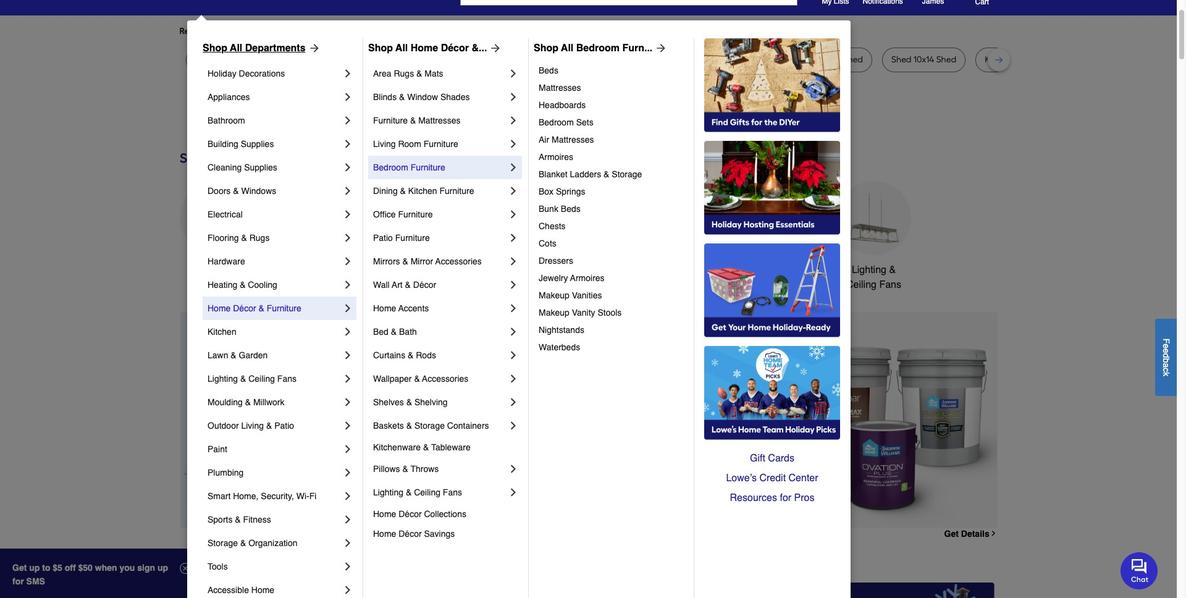 Task type: vqa. For each thing, say whether or not it's contained in the screenshot.
suggestions
yes



Task type: locate. For each thing, give the bounding box(es) containing it.
chevron right image for building supplies
[[342, 138, 354, 150]]

& for furniture & mattresses link
[[410, 116, 416, 125]]

0 vertical spatial get
[[945, 529, 959, 539]]

0 vertical spatial patio
[[373, 233, 393, 243]]

more for more suggestions for you
[[316, 26, 337, 36]]

blanket ladders & storage
[[539, 169, 642, 179]]

2 makeup from the top
[[539, 308, 570, 318]]

chevron right image for kitchen link
[[342, 326, 354, 338]]

chevron right image for bathroom link
[[342, 114, 354, 127]]

1 vertical spatial fans
[[277, 374, 297, 384]]

storage up kitchenware & tableware
[[415, 421, 445, 431]]

1 horizontal spatial you
[[402, 26, 416, 36]]

0 horizontal spatial smart
[[208, 491, 231, 501]]

2 vertical spatial storage
[[208, 538, 238, 548]]

kitchen inside button
[[463, 264, 496, 276]]

makeup
[[539, 290, 570, 300], [539, 308, 570, 318]]

outdoor inside outdoor living & patio link
[[208, 421, 239, 431]]

1 up from the left
[[29, 563, 40, 573]]

& inside shelves & shelving link
[[406, 397, 412, 407]]

0 horizontal spatial all
[[230, 43, 242, 54]]

home décor collections
[[373, 509, 467, 519]]

0 horizontal spatial bathroom
[[208, 116, 245, 125]]

2 horizontal spatial kitchen
[[463, 264, 496, 276]]

1 vertical spatial lighting & ceiling fans link
[[373, 481, 507, 504]]

0 horizontal spatial get
[[12, 563, 27, 573]]

1 arrow right image from the left
[[306, 42, 320, 54]]

chevron right image for paint
[[342, 443, 354, 456]]

get details
[[945, 529, 990, 539]]

3 all from the left
[[561, 43, 574, 54]]

makeup down "jewelry"
[[539, 290, 570, 300]]

ceiling
[[847, 279, 877, 290], [249, 374, 275, 384], [414, 488, 441, 498]]

0 horizontal spatial bedroom
[[373, 163, 408, 172]]

for left sms
[[12, 577, 24, 587]]

up to 25 percent off select small appliances. image
[[460, 583, 718, 598]]

& inside the heating & cooling link
[[240, 280, 246, 290]]

decorations inside button
[[378, 279, 431, 290]]

accessories down patio furniture link
[[436, 256, 482, 266]]

1 vertical spatial more
[[180, 551, 221, 570]]

storage inside blanket ladders & storage link
[[612, 169, 642, 179]]

outdoor living & patio
[[208, 421, 294, 431]]

get up sms
[[12, 563, 27, 573]]

mirrors & mirror accessories link
[[373, 250, 507, 273]]

shed
[[726, 54, 747, 65], [843, 54, 863, 65], [892, 54, 912, 65], [937, 54, 957, 65]]

shop all departments
[[203, 43, 306, 54]]

& inside 'home décor & furniture' link
[[259, 303, 264, 313]]

& inside area rugs & mats link
[[417, 69, 422, 78]]

get your home holiday-ready. image
[[705, 244, 841, 337]]

2 vertical spatial kitchen
[[208, 327, 237, 337]]

accessories down "curtains & rods" link
[[422, 374, 469, 384]]

1 vertical spatial lighting
[[208, 374, 238, 384]]

home accents
[[373, 303, 429, 313]]

storage
[[784, 54, 815, 65]]

& for "kitchenware & tableware" link
[[423, 443, 429, 452]]

0 vertical spatial living
[[373, 139, 396, 149]]

for right suggestions
[[389, 26, 400, 36]]

décor for home décor & furniture
[[233, 303, 256, 313]]

building
[[208, 139, 238, 149]]

chevron right image for office furniture
[[507, 208, 520, 221]]

outdoor tools & equipment
[[557, 264, 628, 290]]

1 all from the left
[[230, 43, 242, 54]]

patio furniture
[[373, 233, 430, 243]]

furniture down bedroom furniture link at the left
[[440, 186, 474, 196]]

home accents link
[[373, 297, 507, 320]]

lawn & garden
[[208, 350, 268, 360]]

toilet
[[535, 54, 556, 65]]

1 vertical spatial patio
[[275, 421, 294, 431]]

lighting & ceiling fans
[[847, 264, 902, 290], [208, 374, 297, 384], [373, 488, 462, 498]]

curtains
[[373, 350, 406, 360]]

1 horizontal spatial storage
[[415, 421, 445, 431]]

more inside 'link'
[[316, 26, 337, 36]]

accessible home link
[[208, 579, 342, 598]]

décor down home décor collections
[[399, 529, 422, 539]]

more for more great deals
[[180, 551, 221, 570]]

flooring
[[208, 233, 239, 243]]

1 vertical spatial makeup
[[539, 308, 570, 318]]

0 horizontal spatial beds
[[539, 66, 559, 75]]

chevron right image for shelves & shelving link
[[507, 396, 520, 409]]

chevron right image
[[342, 67, 354, 80], [507, 67, 520, 80], [507, 91, 520, 103], [342, 114, 354, 127], [507, 114, 520, 127], [507, 161, 520, 174], [507, 279, 520, 291], [342, 326, 354, 338], [507, 326, 520, 338], [507, 349, 520, 362], [342, 373, 354, 385], [507, 373, 520, 385], [507, 396, 520, 409], [507, 420, 520, 432], [507, 486, 520, 499], [342, 490, 354, 502], [342, 514, 354, 526], [990, 530, 998, 538], [342, 561, 354, 573], [342, 584, 354, 596]]

1 vertical spatial appliances
[[192, 264, 241, 276]]

shop for shop all bedroom furn...
[[534, 43, 559, 54]]

armoires
[[539, 152, 574, 162], [570, 273, 605, 283]]

chevron right image for hardware
[[342, 255, 354, 268]]

wall
[[373, 280, 390, 290]]

1 horizontal spatial get
[[945, 529, 959, 539]]

ceiling inside the lighting & ceiling fans
[[847, 279, 877, 290]]

home,
[[233, 491, 259, 501]]

sms
[[26, 577, 45, 587]]

e up b
[[1162, 348, 1172, 353]]

0 horizontal spatial arrow right image
[[306, 42, 320, 54]]

garden
[[239, 350, 268, 360]]

patio down moulding & millwork link
[[275, 421, 294, 431]]

shop up "toilet" at the left top of the page
[[534, 43, 559, 54]]

mattresses inside mattresses link
[[539, 83, 581, 93]]

2 arrow right image from the left
[[653, 42, 668, 54]]

fans for lighting & ceiling fans link to the left
[[277, 374, 297, 384]]

for inside get up to $5 off $50 when you sign up for sms
[[12, 577, 24, 587]]

& inside pillows & throws link
[[403, 464, 408, 474]]

e up d
[[1162, 344, 1172, 348]]

home
[[411, 43, 438, 54], [782, 264, 808, 276], [208, 303, 231, 313], [373, 303, 396, 313], [373, 509, 396, 519], [373, 529, 396, 539], [251, 585, 275, 595]]

chests
[[539, 221, 566, 231]]

shop down more suggestions for you 'link'
[[368, 43, 393, 54]]

up right sign
[[158, 563, 168, 573]]

& inside storage & organization "link"
[[240, 538, 246, 548]]

& inside the dining & kitchen furniture link
[[400, 186, 406, 196]]

fitness
[[243, 515, 271, 525]]

shed for shed outdoor storage
[[726, 54, 747, 65]]

flooring & rugs link
[[208, 226, 342, 250]]

& inside outdoor living & patio link
[[266, 421, 272, 431]]

up left to
[[29, 563, 40, 573]]

you inside 'link'
[[402, 26, 416, 36]]

& inside blinds & window shades link
[[399, 92, 405, 102]]

outdoor living & patio link
[[208, 414, 342, 438]]

shed for shed 10x14 shed
[[892, 54, 912, 65]]

4 shed from the left
[[937, 54, 957, 65]]

tools link
[[208, 555, 342, 579]]

chevron right image for lawn & garden
[[342, 349, 354, 362]]

bedroom for sets
[[539, 117, 574, 127]]

lowe's wishes you and your family a happy hanukkah. image
[[180, 104, 998, 135]]

all down recommended searches for you heading at the top
[[561, 43, 574, 54]]

bathroom inside bathroom link
[[208, 116, 245, 125]]

bedroom down headboards
[[539, 117, 574, 127]]

cots link
[[539, 235, 685, 252]]

& for the dining & kitchen furniture link
[[400, 186, 406, 196]]

cleaning supplies
[[208, 163, 277, 172]]

2 shed from the left
[[843, 54, 863, 65]]

rugs right 'area'
[[394, 69, 414, 78]]

lighting
[[852, 264, 887, 276], [208, 374, 238, 384], [373, 488, 404, 498]]

0 vertical spatial rugs
[[394, 69, 414, 78]]

1 horizontal spatial arrow right image
[[653, 42, 668, 54]]

& inside lawn & garden link
[[231, 350, 237, 360]]

& inside wall art & décor link
[[405, 280, 411, 290]]

1 horizontal spatial more
[[316, 26, 337, 36]]

headboards
[[539, 100, 586, 110]]

2 vertical spatial mattresses
[[552, 135, 594, 145]]

lighting & ceiling fans link up millwork
[[208, 367, 342, 391]]

0 horizontal spatial living
[[241, 421, 264, 431]]

armoires up the blanket
[[539, 152, 574, 162]]

supplies for building supplies
[[241, 139, 274, 149]]

gift
[[750, 453, 766, 464]]

0 vertical spatial lighting
[[852, 264, 887, 276]]

décor down heating & cooling
[[233, 303, 256, 313]]

0 vertical spatial beds
[[539, 66, 559, 75]]

bedroom for furniture
[[373, 163, 408, 172]]

shed left the outdoor
[[726, 54, 747, 65]]

2 shop from the left
[[368, 43, 393, 54]]

home décor savings link
[[373, 524, 520, 544]]

storage up box springs link
[[612, 169, 642, 179]]

& for the right lighting & ceiling fans link
[[406, 488, 412, 498]]

0 horizontal spatial kitchen
[[208, 327, 237, 337]]

1 shop from the left
[[203, 43, 227, 54]]

paint link
[[208, 438, 342, 461]]

1 vertical spatial decorations
[[378, 279, 431, 290]]

outdoor up equipment
[[557, 264, 593, 276]]

kitchen up lawn
[[208, 327, 237, 337]]

shed right 10x14
[[937, 54, 957, 65]]

0 vertical spatial makeup
[[539, 290, 570, 300]]

0 vertical spatial appliances
[[208, 92, 250, 102]]

0 vertical spatial arrow right image
[[487, 42, 502, 54]]

décor up home décor savings
[[399, 509, 422, 519]]

vanity
[[572, 308, 596, 318]]

1 vertical spatial bathroom
[[665, 264, 708, 276]]

appliances down the holiday
[[208, 92, 250, 102]]

& inside moulding & millwork link
[[245, 397, 251, 407]]

& inside the outdoor tools & equipment
[[621, 264, 628, 276]]

makeup up nightstands
[[539, 308, 570, 318]]

0 vertical spatial accessories
[[436, 256, 482, 266]]

0 vertical spatial more
[[316, 26, 337, 36]]

0 horizontal spatial storage
[[208, 538, 238, 548]]

&
[[417, 69, 422, 78], [399, 92, 405, 102], [410, 116, 416, 125], [604, 169, 610, 179], [233, 186, 239, 196], [400, 186, 406, 196], [241, 233, 247, 243], [403, 256, 408, 266], [621, 264, 628, 276], [890, 264, 896, 276], [240, 280, 246, 290], [405, 280, 411, 290], [259, 303, 264, 313], [391, 327, 397, 337], [231, 350, 237, 360], [408, 350, 414, 360], [240, 374, 246, 384], [414, 374, 420, 384], [245, 397, 251, 407], [406, 397, 412, 407], [266, 421, 272, 431], [406, 421, 412, 431], [423, 443, 429, 452], [403, 464, 408, 474], [406, 488, 412, 498], [235, 515, 241, 525], [240, 538, 246, 548]]

more left suggestions
[[316, 26, 337, 36]]

décor left &...
[[441, 43, 469, 54]]

decorations down christmas
[[378, 279, 431, 290]]

beds down "toilet" at the left top of the page
[[539, 66, 559, 75]]

arrow right image inside shop all bedroom furn... link
[[653, 42, 668, 54]]

25 days of deals. don't miss deals every day. same-day delivery on in-stock orders placed by 2 p m. image
[[180, 312, 379, 528]]

1 vertical spatial tools
[[208, 562, 228, 572]]

2 you from the left
[[402, 26, 416, 36]]

ceiling for the right lighting & ceiling fans link
[[414, 488, 441, 498]]

0 vertical spatial supplies
[[241, 139, 274, 149]]

ceiling for lighting & ceiling fans link to the left
[[249, 374, 275, 384]]

3 shed from the left
[[892, 54, 912, 65]]

0 horizontal spatial fans
[[277, 374, 297, 384]]

pillows & throws
[[373, 464, 439, 474]]

appliances
[[208, 92, 250, 102], [192, 264, 241, 276]]

1 horizontal spatial ceiling
[[414, 488, 441, 498]]

decorations for holiday
[[239, 69, 285, 78]]

1 horizontal spatial smart
[[753, 264, 779, 276]]

scroll to item #2 image
[[665, 506, 695, 511]]

appliances up heating in the left of the page
[[192, 264, 241, 276]]

tools up accessible
[[208, 562, 228, 572]]

shed for shed
[[843, 54, 863, 65]]

1 horizontal spatial shop
[[368, 43, 393, 54]]

1 vertical spatial ceiling
[[249, 374, 275, 384]]

equipment
[[569, 279, 616, 290]]

0 horizontal spatial more
[[180, 551, 221, 570]]

accessories
[[436, 256, 482, 266], [422, 374, 469, 384]]

chevron right image for flooring & rugs
[[342, 232, 354, 244]]

arrow right image left board
[[653, 42, 668, 54]]

holiday hosting essentials. image
[[705, 141, 841, 235]]

1 horizontal spatial arrow right image
[[975, 420, 987, 433]]

& for "curtains & rods" link
[[408, 350, 414, 360]]

& inside doors & windows link
[[233, 186, 239, 196]]

scroll to item #3 image
[[695, 506, 724, 511]]

1 shed from the left
[[726, 54, 747, 65]]

shed left 10x14
[[892, 54, 912, 65]]

office
[[373, 210, 396, 219]]

0 horizontal spatial ceiling
[[249, 374, 275, 384]]

lighting & ceiling fans inside lighting & ceiling fans button
[[847, 264, 902, 290]]

0 vertical spatial outdoor
[[557, 264, 593, 276]]

0 horizontal spatial lighting
[[208, 374, 238, 384]]

armoires up vanities
[[570, 273, 605, 283]]

supplies up windows
[[244, 163, 277, 172]]

get left the details at the bottom of the page
[[945, 529, 959, 539]]

kitchen for kitchen
[[208, 327, 237, 337]]

décor down mirrors & mirror accessories
[[413, 280, 436, 290]]

0 vertical spatial bathroom
[[208, 116, 245, 125]]

more up accessible
[[180, 551, 221, 570]]

get inside get up to $5 off $50 when you sign up for sms
[[12, 563, 27, 573]]

chevron right image for mirrors & mirror accessories
[[507, 255, 520, 268]]

smart home button
[[743, 181, 817, 277]]

supplies inside 'link'
[[241, 139, 274, 149]]

1 makeup from the top
[[539, 290, 570, 300]]

area rugs & mats link
[[373, 62, 507, 85]]

chevron right image for furniture & mattresses link
[[507, 114, 520, 127]]

0 vertical spatial ceiling
[[847, 279, 877, 290]]

get up to 2 free select tools or batteries when you buy 1 with select purchases. image
[[182, 583, 440, 598]]

sports
[[208, 515, 233, 525]]

arrow right image for shop all departments
[[306, 42, 320, 54]]

all for departments
[[230, 43, 242, 54]]

& for sports & fitness link
[[235, 515, 241, 525]]

blinds
[[373, 92, 397, 102]]

arrow right image
[[306, 42, 320, 54], [653, 42, 668, 54]]

0 vertical spatial tools
[[595, 264, 618, 276]]

mats
[[425, 69, 444, 78]]

shed right storage
[[843, 54, 863, 65]]

chat invite button image
[[1121, 552, 1159, 589]]

1 horizontal spatial beds
[[561, 204, 581, 214]]

decorations down shop all departments link
[[239, 69, 285, 78]]

0 horizontal spatial shop
[[203, 43, 227, 54]]

armoires link
[[539, 148, 685, 166]]

furniture down dining & kitchen furniture
[[398, 210, 433, 219]]

bed
[[373, 327, 389, 337]]

decorations
[[239, 69, 285, 78], [378, 279, 431, 290]]

2 horizontal spatial shop
[[534, 43, 559, 54]]

you up shop all home décor &...
[[402, 26, 416, 36]]

bedroom down recommended searches for you heading at the top
[[576, 43, 620, 54]]

resources for pros link
[[705, 488, 841, 508]]

building supplies
[[208, 139, 274, 149]]

1 horizontal spatial lighting & ceiling fans
[[373, 488, 462, 498]]

None search field
[[460, 0, 798, 17]]

bathroom inside 'bathroom' button
[[665, 264, 708, 276]]

0 horizontal spatial outdoor
[[208, 421, 239, 431]]

beds down springs
[[561, 204, 581, 214]]

kitchen down bedroom furniture
[[408, 186, 437, 196]]

chevron right image
[[342, 91, 354, 103], [342, 138, 354, 150], [507, 138, 520, 150], [342, 161, 354, 174], [342, 185, 354, 197], [507, 185, 520, 197], [342, 208, 354, 221], [507, 208, 520, 221], [342, 232, 354, 244], [507, 232, 520, 244], [342, 255, 354, 268], [507, 255, 520, 268], [342, 279, 354, 291], [342, 302, 354, 315], [507, 302, 520, 315], [342, 349, 354, 362], [342, 396, 354, 409], [342, 420, 354, 432], [342, 443, 354, 456], [507, 463, 520, 475], [342, 467, 354, 479], [342, 537, 354, 549]]

smart
[[753, 264, 779, 276], [208, 491, 231, 501]]

& inside flooring & rugs link
[[241, 233, 247, 243]]

chevron right image for pillows & throws
[[507, 463, 520, 475]]

2 vertical spatial lighting
[[373, 488, 404, 498]]

1 horizontal spatial bedroom
[[539, 117, 574, 127]]

jewelry armoires link
[[539, 269, 685, 287]]

bunk
[[539, 204, 559, 214]]

& inside sports & fitness link
[[235, 515, 241, 525]]

supplies up "cleaning supplies" at the left top of page
[[241, 139, 274, 149]]

& for wallpaper & accessories link
[[414, 374, 420, 384]]

0 horizontal spatial tools
[[208, 562, 228, 572]]

outdoor tools & equipment button
[[555, 181, 630, 292]]

& for flooring & rugs link on the left of page
[[241, 233, 247, 243]]

shop
[[203, 43, 227, 54], [368, 43, 393, 54], [534, 43, 559, 54]]

patio down office
[[373, 233, 393, 243]]

kitchen left "faucets"
[[463, 264, 496, 276]]

bedroom up dining
[[373, 163, 408, 172]]

0 vertical spatial smart
[[753, 264, 779, 276]]

1 horizontal spatial decorations
[[378, 279, 431, 290]]

paint
[[208, 444, 227, 454]]

0 vertical spatial decorations
[[239, 69, 285, 78]]

1 vertical spatial beds
[[561, 204, 581, 214]]

& inside baskets & storage containers 'link'
[[406, 421, 412, 431]]

outdoor down "moulding"
[[208, 421, 239, 431]]

2 vertical spatial ceiling
[[414, 488, 441, 498]]

1 vertical spatial outdoor
[[208, 421, 239, 431]]

1 horizontal spatial bathroom
[[665, 264, 708, 276]]

dining & kitchen furniture link
[[373, 179, 507, 203]]

bedroom
[[576, 43, 620, 54], [539, 117, 574, 127], [373, 163, 408, 172]]

1 horizontal spatial kitchen
[[408, 186, 437, 196]]

chevron right image for baskets & storage containers 'link'
[[507, 420, 520, 432]]

& inside mirrors & mirror accessories link
[[403, 256, 408, 266]]

3 shop from the left
[[534, 43, 559, 54]]

storage down sports
[[208, 538, 238, 548]]

living down "moulding & millwork"
[[241, 421, 264, 431]]

& for lighting & ceiling fans link to the left
[[240, 374, 246, 384]]

furniture down blinds
[[373, 116, 408, 125]]

furniture up mirror at the left top
[[395, 233, 430, 243]]

1 vertical spatial bedroom
[[539, 117, 574, 127]]

baskets & storage containers link
[[373, 414, 507, 438]]

living left room on the top left of page
[[373, 139, 396, 149]]

1 vertical spatial get
[[12, 563, 27, 573]]

makeup vanities
[[539, 290, 602, 300]]

1 horizontal spatial lighting
[[373, 488, 404, 498]]

2 horizontal spatial all
[[561, 43, 574, 54]]

2 all from the left
[[396, 43, 408, 54]]

0 vertical spatial kitchen
[[408, 186, 437, 196]]

mattresses down bedroom sets
[[552, 135, 594, 145]]

shop for shop all departments
[[203, 43, 227, 54]]

you for recommended searches for you
[[292, 26, 307, 36]]

& inside "curtains & rods" link
[[408, 350, 414, 360]]

hardware link
[[208, 250, 342, 273]]

1 you from the left
[[292, 26, 307, 36]]

& for storage & organization "link"
[[240, 538, 246, 548]]

1 vertical spatial supplies
[[244, 163, 277, 172]]

0 vertical spatial storage
[[612, 169, 642, 179]]

1 vertical spatial kitchen
[[463, 264, 496, 276]]

1 vertical spatial smart
[[208, 491, 231, 501]]

& inside wallpaper & accessories link
[[414, 374, 420, 384]]

& inside "kitchenware & tableware" link
[[423, 443, 429, 452]]

beds inside the beds link
[[539, 66, 559, 75]]

mattresses down blinds & window shades link
[[419, 116, 461, 125]]

chevron right image for storage & organization
[[342, 537, 354, 549]]

arrow right image up holiday decorations link
[[306, 42, 320, 54]]

building supplies link
[[208, 132, 342, 156]]

electrical link
[[208, 203, 342, 226]]

0 horizontal spatial up
[[29, 563, 40, 573]]

bed & bath link
[[373, 320, 507, 344]]

rugs up hardware link
[[250, 233, 270, 243]]

0 horizontal spatial decorations
[[239, 69, 285, 78]]

smart inside button
[[753, 264, 779, 276]]

patio furniture link
[[373, 226, 507, 250]]

décor for home décor collections
[[399, 509, 422, 519]]

arrow left image
[[409, 420, 422, 433]]

credit
[[760, 473, 786, 484]]

for left pros
[[780, 493, 792, 504]]

0 horizontal spatial lighting & ceiling fans
[[208, 374, 297, 384]]

0 vertical spatial mattresses
[[539, 83, 581, 93]]

lighting & ceiling fans link up collections
[[373, 481, 507, 504]]

b
[[1162, 358, 1172, 363]]

furniture down furniture & mattresses link
[[424, 139, 458, 149]]

chests link
[[539, 218, 685, 235]]

chevron right image for sports & fitness link
[[342, 514, 354, 526]]

chevron right image for patio furniture
[[507, 232, 520, 244]]

arrow right image inside shop all departments link
[[306, 42, 320, 54]]

1 horizontal spatial lighting & ceiling fans link
[[373, 481, 507, 504]]

2 horizontal spatial fans
[[880, 279, 902, 290]]

shop down recommended
[[203, 43, 227, 54]]

1 horizontal spatial patio
[[373, 233, 393, 243]]

1 vertical spatial mattresses
[[419, 116, 461, 125]]

you up the departments
[[292, 26, 307, 36]]

1 horizontal spatial outdoor
[[557, 264, 593, 276]]

blinds & window shades
[[373, 92, 470, 102]]

outdoor inside the outdoor tools & equipment
[[557, 264, 593, 276]]

mattresses up headboards
[[539, 83, 581, 93]]

& inside furniture & mattresses link
[[410, 116, 416, 125]]

shades
[[441, 92, 470, 102]]

0 vertical spatial lighting & ceiling fans link
[[208, 367, 342, 391]]

0 vertical spatial lighting & ceiling fans
[[847, 264, 902, 290]]

kitchenware & tableware
[[373, 443, 471, 452]]

all down the recommended searches for you
[[230, 43, 242, 54]]

lighting inside the lighting & ceiling fans
[[852, 264, 887, 276]]

& inside bed & bath link
[[391, 327, 397, 337]]

tools up equipment
[[595, 264, 618, 276]]

window
[[407, 92, 438, 102]]

doors
[[208, 186, 231, 196]]

all up area rugs & mats
[[396, 43, 408, 54]]

arrow right image
[[487, 42, 502, 54], [975, 420, 987, 433]]



Task type: describe. For each thing, give the bounding box(es) containing it.
tools inside the outdoor tools & equipment
[[595, 264, 618, 276]]

storage inside storage & organization "link"
[[208, 538, 238, 548]]

curtains & rods link
[[373, 344, 507, 367]]

shop all bedroom furn...
[[534, 43, 653, 54]]

chevron right image for "accessible home" link
[[342, 584, 354, 596]]

springs
[[556, 187, 586, 197]]

bedroom furniture
[[373, 163, 445, 172]]

& for bed & bath link
[[391, 327, 397, 337]]

holiday
[[208, 69, 237, 78]]

resources for pros
[[730, 493, 815, 504]]

find gifts for the diyer. image
[[705, 38, 841, 132]]

lowe's
[[726, 473, 757, 484]]

lowe's home team holiday picks. image
[[705, 346, 841, 440]]

1 vertical spatial armoires
[[570, 273, 605, 283]]

chevron right image inside get details link
[[990, 530, 998, 538]]

up to 35 percent off select grills and accessories. image
[[737, 583, 995, 598]]

blinds & window shades link
[[373, 85, 507, 109]]

cleaning supplies link
[[208, 156, 342, 179]]

deals
[[276, 551, 322, 570]]

chevron right image for moulding & millwork
[[342, 396, 354, 409]]

holiday decorations
[[208, 69, 285, 78]]

& for doors & windows link
[[233, 186, 239, 196]]

millwork
[[253, 397, 285, 407]]

beds link
[[539, 62, 685, 79]]

chevron right image for tools link
[[342, 561, 354, 573]]

bed & bath
[[373, 327, 417, 337]]

arrow right image for shop all bedroom furn...
[[653, 42, 668, 54]]

chevron right image for blinds & window shades link
[[507, 91, 520, 103]]

chevron right image for "curtains & rods" link
[[507, 349, 520, 362]]

bathroom button
[[649, 181, 723, 277]]

chevron right image for outdoor living & patio
[[342, 420, 354, 432]]

& inside blanket ladders & storage link
[[604, 169, 610, 179]]

lawn
[[208, 350, 228, 360]]

chevron right image for plumbing
[[342, 467, 354, 479]]

chevron right image for home accents
[[507, 302, 520, 315]]

storage & organization
[[208, 538, 298, 548]]

chevron right image for bed & bath link
[[507, 326, 520, 338]]

furniture down the heating & cooling link
[[267, 303, 301, 313]]

chevron right image for living room furniture
[[507, 138, 520, 150]]

stools
[[598, 308, 622, 318]]

mirrors
[[373, 256, 400, 266]]

outdoor for outdoor living & patio
[[208, 421, 239, 431]]

resources
[[730, 493, 778, 504]]

gift cards link
[[705, 449, 841, 468]]

shop all bedroom furn... link
[[534, 41, 668, 56]]

1 e from the top
[[1162, 344, 1172, 348]]

& for blinds & window shades link
[[399, 92, 405, 102]]

dining
[[373, 186, 398, 196]]

& inside the lighting & ceiling fans
[[890, 264, 896, 276]]

0 horizontal spatial rugs
[[250, 233, 270, 243]]

furniture & mattresses link
[[373, 109, 507, 132]]

furniture up dining & kitchen furniture
[[411, 163, 445, 172]]

heating & cooling link
[[208, 273, 342, 297]]

shop 25 days of deals by category image
[[180, 148, 998, 168]]

wallpaper
[[373, 374, 412, 384]]

chevron right image for holiday decorations link
[[342, 67, 354, 80]]

shed outdoor storage
[[726, 54, 815, 65]]

outdoor for outdoor tools & equipment
[[557, 264, 593, 276]]

great
[[226, 551, 271, 570]]

all for home
[[396, 43, 408, 54]]

hardie
[[646, 54, 672, 65]]

supplies for cleaning supplies
[[244, 163, 277, 172]]

1 vertical spatial lighting & ceiling fans
[[208, 374, 297, 384]]

shop all departments link
[[203, 41, 320, 56]]

details
[[962, 529, 990, 539]]

chevron right image for doors & windows
[[342, 185, 354, 197]]

room
[[398, 139, 421, 149]]

smart home, security, wi-fi link
[[208, 485, 342, 508]]

office furniture link
[[373, 203, 507, 226]]

you for more suggestions for you
[[402, 26, 416, 36]]

shop for shop all home décor &...
[[368, 43, 393, 54]]

lighting & ceiling fans button
[[837, 181, 911, 292]]

furn...
[[623, 43, 653, 54]]

get for get up to $5 off $50 when you sign up for sms
[[12, 563, 27, 573]]

recommended
[[180, 26, 239, 36]]

chevron right image for home décor & furniture
[[342, 302, 354, 315]]

dining & kitchen furniture
[[373, 186, 474, 196]]

appliances inside button
[[192, 264, 241, 276]]

to
[[42, 563, 50, 573]]

smart for smart home, security, wi-fi
[[208, 491, 231, 501]]

0 horizontal spatial lighting & ceiling fans link
[[208, 367, 342, 391]]

all for bedroom
[[561, 43, 574, 54]]

furniture & mattresses
[[373, 116, 461, 125]]

living room furniture link
[[373, 132, 507, 156]]

decorations for christmas
[[378, 279, 431, 290]]

you
[[120, 563, 135, 573]]

f
[[1162, 338, 1172, 344]]

shelving
[[415, 397, 448, 407]]

arrow right image inside shop all home décor &... link
[[487, 42, 502, 54]]

kitchen for kitchen faucets
[[463, 264, 496, 276]]

board
[[674, 54, 698, 65]]

a
[[1162, 363, 1172, 368]]

beds inside bunk beds link
[[561, 204, 581, 214]]

& for lawn & garden link at the left bottom of page
[[231, 350, 237, 360]]

storage inside baskets & storage containers 'link'
[[415, 421, 445, 431]]

headboards link
[[539, 96, 685, 114]]

suggestions
[[338, 26, 387, 36]]

décor for home décor savings
[[399, 529, 422, 539]]

wall art & décor link
[[373, 273, 507, 297]]

hardware
[[208, 256, 245, 266]]

vanities
[[572, 290, 602, 300]]

off
[[65, 563, 76, 573]]

area
[[373, 69, 392, 78]]

2 e from the top
[[1162, 348, 1172, 353]]

smart for smart home
[[753, 264, 779, 276]]

departments
[[245, 43, 306, 54]]

doors & windows link
[[208, 179, 342, 203]]

area rugs & mats
[[373, 69, 444, 78]]

jewelry armoires
[[539, 273, 605, 283]]

chevron right image for area rugs & mats link
[[507, 67, 520, 80]]

fans inside the lighting & ceiling fans
[[880, 279, 902, 290]]

outdoor
[[749, 54, 782, 65]]

chevron right image for electrical
[[342, 208, 354, 221]]

box springs link
[[539, 183, 685, 200]]

1 vertical spatial living
[[241, 421, 264, 431]]

& for mirrors & mirror accessories link
[[403, 256, 408, 266]]

pros
[[795, 493, 815, 504]]

air mattresses link
[[539, 131, 685, 148]]

chevron right image for heating & cooling
[[342, 279, 354, 291]]

more great deals
[[180, 551, 322, 570]]

makeup vanities link
[[539, 287, 685, 304]]

mattresses inside furniture & mattresses link
[[419, 116, 461, 125]]

& for baskets & storage containers 'link'
[[406, 421, 412, 431]]

hardie board
[[646, 54, 698, 65]]

nightstands
[[539, 325, 585, 335]]

0 vertical spatial armoires
[[539, 152, 574, 162]]

$50
[[78, 563, 93, 573]]

chevron right image for appliances
[[342, 91, 354, 103]]

& for pillows & throws link
[[403, 464, 408, 474]]

chevron right image for dining & kitchen furniture
[[507, 185, 520, 197]]

blanket ladders & storage link
[[539, 166, 685, 183]]

kitchen faucets button
[[461, 181, 536, 277]]

2 vertical spatial lighting & ceiling fans
[[373, 488, 462, 498]]

makeup for makeup vanity stools
[[539, 308, 570, 318]]

cards
[[768, 453, 795, 464]]

2 horizontal spatial bedroom
[[576, 43, 620, 54]]

0 horizontal spatial patio
[[275, 421, 294, 431]]

waterbeds
[[539, 342, 580, 352]]

chevron right image for wallpaper & accessories link
[[507, 373, 520, 385]]

& for the heating & cooling link
[[240, 280, 246, 290]]

1 vertical spatial arrow right image
[[975, 420, 987, 433]]

chevron right image for wall art & décor link
[[507, 279, 520, 291]]

recommended searches for you heading
[[180, 25, 998, 38]]

moulding & millwork link
[[208, 391, 342, 414]]

pillows & throws link
[[373, 457, 507, 481]]

& for moulding & millwork link
[[245, 397, 251, 407]]

sets
[[576, 117, 594, 127]]

mattresses inside "air mattresses" link
[[552, 135, 594, 145]]

electrical
[[208, 210, 243, 219]]

wallpaper & accessories link
[[373, 367, 507, 391]]

box springs
[[539, 187, 586, 197]]

2 up from the left
[[158, 563, 168, 573]]

fans for the right lighting & ceiling fans link
[[443, 488, 462, 498]]

kitchenware
[[373, 443, 421, 452]]

k
[[1162, 372, 1172, 376]]

for inside 'link'
[[389, 26, 400, 36]]

free same-day delivery when you order 1 gallon or more of paint by 2 p m. image
[[399, 312, 998, 529]]

bunk beds link
[[539, 200, 685, 218]]

chevron right image for smart home, security, wi-fi link
[[342, 490, 354, 502]]

air
[[539, 135, 550, 145]]

chevron right image for cleaning supplies
[[342, 161, 354, 174]]

savings
[[424, 529, 455, 539]]

get for get details
[[945, 529, 959, 539]]

christmas
[[382, 264, 427, 276]]

Search Query text field
[[461, 0, 742, 5]]

collections
[[424, 509, 467, 519]]

1 vertical spatial accessories
[[422, 374, 469, 384]]

c
[[1162, 368, 1172, 372]]

plumbing
[[208, 468, 244, 478]]

for up the departments
[[279, 26, 290, 36]]

makeup for makeup vanities
[[539, 290, 570, 300]]

chevron right image for bedroom furniture link at the left
[[507, 161, 520, 174]]

home inside button
[[782, 264, 808, 276]]

& for shelves & shelving link
[[406, 397, 412, 407]]

center
[[789, 473, 819, 484]]

1 horizontal spatial living
[[373, 139, 396, 149]]



